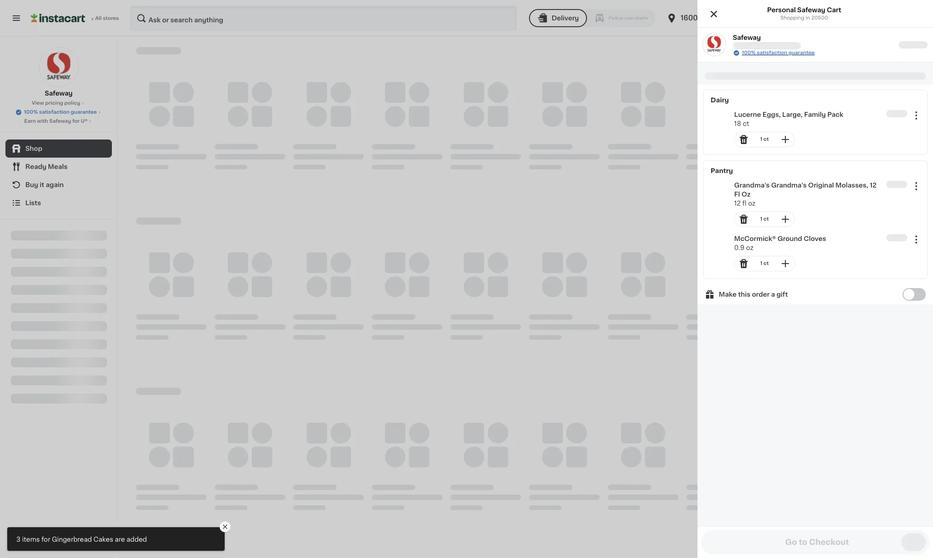 Task type: vqa. For each thing, say whether or not it's contained in the screenshot.
'Brands' dropdown button
no



Task type: describe. For each thing, give the bounding box(es) containing it.
make
[[719, 291, 737, 298]]

lucerne eggs, large, family pack 18 ct
[[734, 111, 844, 127]]

0 vertical spatial 100% satisfaction guarantee
[[742, 50, 815, 55]]

bakery link
[[5, 347, 110, 364]]

beverages link
[[5, 278, 110, 295]]

essentials
[[35, 542, 68, 548]]

1600 pennsylvania avenue northwest
[[681, 14, 813, 21]]

buy it again
[[25, 182, 64, 188]]

increment quantity of grandma's grandma's original molasses, 12 fl oz image
[[780, 214, 791, 225]]

1 ct for 12 fl oz
[[760, 217, 769, 222]]

snacks & candy link
[[5, 313, 110, 330]]

seafood
[[36, 301, 63, 307]]

100% inside button
[[23, 110, 37, 115]]

again
[[46, 182, 64, 188]]

1 for 0.9 oz
[[760, 261, 763, 266]]

recipes link
[[5, 227, 110, 244]]

increment quantity of mccormick® ground cloves image
[[780, 258, 791, 269]]

candy
[[43, 318, 65, 324]]

all
[[95, 16, 102, 21]]

ct for lucerne
[[764, 137, 769, 142]]

safeway up the view pricing policy link
[[44, 90, 72, 97]]

lucerne eggs, large, family pack button
[[734, 110, 878, 119]]

molasses,
[[836, 182, 869, 188]]

view
[[31, 101, 43, 106]]

safeway image
[[703, 33, 726, 56]]

u®
[[80, 119, 87, 124]]

ct for grandma's
[[764, 217, 769, 222]]

large,
[[783, 111, 803, 118]]

lucerne
[[734, 111, 761, 118]]

shop
[[25, 145, 42, 152]]

a
[[771, 291, 775, 298]]

policy
[[63, 101, 79, 106]]

0 horizontal spatial 12
[[734, 200, 741, 207]]

all stores
[[95, 16, 119, 21]]

delivery
[[552, 15, 579, 21]]

dairy for dairy & eggs
[[11, 266, 29, 273]]

1600
[[681, 14, 698, 21]]

3
[[16, 536, 20, 543]]

shopping
[[781, 15, 805, 20]]

frozen
[[11, 335, 33, 342]]

oz inside mccormick® ground cloves 0.9 oz
[[746, 245, 754, 251]]

remove grandma's grandma's original molasses, 12 fl oz image
[[739, 214, 749, 225]]

lists
[[25, 200, 41, 206]]

household
[[11, 525, 46, 531]]

dairy for dairy
[[711, 97, 729, 103]]

northwest
[[776, 14, 813, 21]]

increment quantity of lucerne eggs, large, family pack image
[[780, 134, 791, 145]]

2 grandma's from the left
[[771, 182, 807, 188]]

cart
[[827, 7, 842, 13]]

wine link
[[5, 399, 110, 416]]

oz
[[742, 191, 751, 198]]

baking essentials
[[11, 542, 68, 548]]

prepared foods
[[11, 387, 63, 393]]

lists link
[[5, 194, 110, 212]]

safeway down 100% satisfaction guarantee button
[[48, 119, 70, 124]]

buy
[[25, 182, 38, 188]]

produce link
[[5, 244, 110, 261]]

oz inside grandma's grandma's original molasses, 12 fl oz 12 fl oz
[[748, 200, 756, 207]]

in
[[806, 15, 810, 20]]

household link
[[5, 519, 110, 536]]

ground
[[778, 236, 802, 242]]

baking essentials link
[[5, 536, 110, 554]]

3 items for gingerbread cakes are added
[[16, 536, 147, 543]]

gift
[[777, 291, 788, 298]]

0.9
[[734, 245, 745, 251]]

personal safeway cart shopping in 20500
[[767, 7, 842, 20]]

meat & seafood
[[11, 301, 63, 307]]

close toast image
[[222, 523, 229, 531]]

all stores link
[[31, 5, 120, 31]]

1 horizontal spatial for
[[72, 119, 79, 124]]

pricing
[[44, 101, 62, 106]]

deli link
[[5, 364, 110, 381]]

prepared foods link
[[5, 381, 110, 399]]

fl
[[734, 191, 740, 198]]

prepared
[[11, 387, 41, 393]]

mccormick® ground cloves button
[[734, 234, 878, 243]]

snacks & candy
[[11, 318, 65, 324]]

family
[[804, 111, 826, 118]]

personal
[[767, 7, 796, 13]]

foods
[[42, 387, 63, 393]]

snacks
[[11, 318, 35, 324]]

added
[[127, 536, 147, 543]]

18
[[734, 121, 741, 127]]

mccormick®
[[734, 236, 776, 242]]



Task type: locate. For each thing, give the bounding box(es) containing it.
are
[[115, 536, 125, 543]]

grandma's grandma's original molasses, 12 fl oz button
[[734, 181, 878, 199]]

baking
[[11, 542, 33, 548]]

1 vertical spatial &
[[29, 301, 34, 307]]

wine
[[11, 404, 27, 410]]

pennsylvania
[[700, 14, 746, 21]]

1 ct for 18 ct
[[760, 137, 769, 142]]

0 vertical spatial &
[[30, 266, 35, 273]]

1 vertical spatial 1
[[760, 217, 763, 222]]

satisfaction
[[757, 50, 788, 55], [38, 110, 69, 115]]

2 vertical spatial 1
[[760, 261, 763, 266]]

1 for 18 ct
[[760, 137, 763, 142]]

12 right molasses, in the top right of the page
[[870, 182, 877, 188]]

3 1 from the top
[[760, 261, 763, 266]]

pantry
[[711, 168, 733, 174]]

service type group
[[529, 9, 656, 27]]

satisfaction down 'avenue'
[[757, 50, 788, 55]]

fl
[[743, 200, 747, 207]]

1 horizontal spatial dairy
[[711, 97, 729, 103]]

with
[[36, 119, 47, 124]]

recipes
[[11, 232, 37, 238]]

1 ct for 0.9 oz
[[760, 261, 769, 266]]

ct right 18
[[743, 121, 750, 127]]

avenue
[[748, 14, 774, 21]]

100% satisfaction guarantee down the view pricing policy link
[[23, 110, 96, 115]]

100% satisfaction guarantee down the shopping
[[742, 50, 815, 55]]

100% down 1600 pennsylvania avenue northwest at top right
[[742, 50, 756, 55]]

0 horizontal spatial 100%
[[23, 110, 37, 115]]

guarantee down in
[[789, 50, 815, 55]]

1
[[760, 137, 763, 142], [760, 217, 763, 222], [760, 261, 763, 266]]

cloves
[[804, 236, 826, 242]]

2 vertical spatial 1 ct
[[760, 261, 769, 266]]

gingerbread
[[52, 536, 92, 543]]

grandma's up "oz"
[[734, 182, 770, 188]]

0 horizontal spatial 100% satisfaction guarantee
[[23, 110, 96, 115]]

deli
[[11, 370, 24, 376]]

0 vertical spatial oz
[[748, 200, 756, 207]]

remove lucerne eggs, large, family pack image
[[739, 134, 749, 145]]

make this order a gift
[[719, 291, 788, 298]]

& for dairy
[[30, 266, 35, 273]]

earn with safeway for u®
[[23, 119, 87, 124]]

dairy & eggs
[[11, 266, 53, 273]]

None search field
[[130, 5, 517, 31]]

eggs,
[[763, 111, 781, 118]]

oz
[[748, 200, 756, 207], [746, 245, 754, 251]]

0 vertical spatial guarantee
[[789, 50, 815, 55]]

0 horizontal spatial dairy
[[11, 266, 29, 273]]

0 horizontal spatial satisfaction
[[38, 110, 69, 115]]

1 horizontal spatial 100%
[[742, 50, 756, 55]]

for
[[72, 119, 79, 124], [41, 536, 50, 543]]

0 horizontal spatial for
[[41, 536, 50, 543]]

view pricing policy
[[31, 101, 79, 106]]

& right meat
[[29, 301, 34, 307]]

instacart logo image
[[31, 13, 85, 24]]

this
[[738, 291, 751, 298]]

1 vertical spatial satisfaction
[[38, 110, 69, 115]]

0 horizontal spatial grandma's
[[734, 182, 770, 188]]

safeway
[[798, 7, 826, 13], [733, 34, 761, 41], [44, 90, 72, 97], [48, 119, 70, 124]]

beverages
[[11, 284, 46, 290]]

satisfaction inside button
[[38, 110, 69, 115]]

it
[[40, 182, 44, 188]]

100% satisfaction guarantee link
[[742, 49, 815, 57]]

oz right 0.9
[[746, 245, 754, 251]]

pack
[[828, 111, 844, 118]]

safeway up in
[[798, 7, 826, 13]]

3 1 ct from the top
[[760, 261, 769, 266]]

1 vertical spatial 12
[[734, 200, 741, 207]]

for left u®
[[72, 119, 79, 124]]

order
[[752, 291, 770, 298]]

shop link
[[5, 140, 110, 158]]

1 ct right remove mccormick® ground cloves 'image'
[[760, 261, 769, 266]]

1 right remove grandma's grandma's original molasses, 12 fl oz icon
[[760, 217, 763, 222]]

1 1 ct from the top
[[760, 137, 769, 142]]

produce
[[11, 249, 38, 256]]

1 ct right remove grandma's grandma's original molasses, 12 fl oz icon
[[760, 217, 769, 222]]

1 for 12 fl oz
[[760, 217, 763, 222]]

cakes
[[93, 536, 113, 543]]

1 vertical spatial oz
[[746, 245, 754, 251]]

1 vertical spatial 1 ct
[[760, 217, 769, 222]]

meat & seafood link
[[5, 295, 110, 313]]

1 vertical spatial guarantee
[[70, 110, 96, 115]]

safeway down 1600 pennsylvania avenue northwest at top right
[[733, 34, 761, 41]]

safeway inside personal safeway cart shopping in 20500
[[798, 7, 826, 13]]

100% satisfaction guarantee button
[[14, 107, 101, 116]]

& left eggs
[[30, 266, 35, 273]]

1 horizontal spatial 100% satisfaction guarantee
[[742, 50, 815, 55]]

None field
[[911, 110, 922, 121], [911, 181, 922, 192], [911, 234, 922, 245], [911, 110, 922, 121], [911, 181, 922, 192], [911, 234, 922, 245]]

mccormick® ground cloves 0.9 oz
[[734, 236, 826, 251]]

delivery button
[[529, 9, 587, 27]]

1 ct left increment quantity of lucerne eggs, large, family pack image
[[760, 137, 769, 142]]

0 vertical spatial 1 ct
[[760, 137, 769, 142]]

& for snacks
[[36, 318, 41, 324]]

12 left fl
[[734, 200, 741, 207]]

grandma's left the original
[[771, 182, 807, 188]]

for right items
[[41, 536, 50, 543]]

20500
[[812, 15, 828, 20]]

ct left increment quantity of mccormick® ground cloves icon
[[764, 261, 769, 266]]

1 1 from the top
[[760, 137, 763, 142]]

satisfaction down pricing
[[38, 110, 69, 115]]

bakery
[[11, 352, 34, 359]]

1 horizontal spatial guarantee
[[789, 50, 815, 55]]

0 vertical spatial dairy
[[711, 97, 729, 103]]

earn
[[23, 119, 35, 124]]

1 vertical spatial for
[[41, 536, 50, 543]]

original
[[808, 182, 834, 188]]

0 vertical spatial satisfaction
[[757, 50, 788, 55]]

guarantee inside button
[[70, 110, 96, 115]]

safeway link
[[38, 47, 78, 98]]

0 vertical spatial 100%
[[742, 50, 756, 55]]

2 1 from the top
[[760, 217, 763, 222]]

earn with safeway for u® link
[[23, 118, 92, 125]]

items
[[22, 536, 40, 543]]

& for meat
[[29, 301, 34, 307]]

ct left increment quantity of grandma's grandma's original molasses, 12 fl oz image
[[764, 217, 769, 222]]

0 vertical spatial 1
[[760, 137, 763, 142]]

ct
[[743, 121, 750, 127], [764, 137, 769, 142], [764, 217, 769, 222], [764, 261, 769, 266]]

1 vertical spatial dairy
[[11, 266, 29, 273]]

eggs
[[37, 266, 53, 273]]

view pricing policy link
[[31, 100, 85, 107]]

stores
[[103, 16, 119, 21]]

oz right fl
[[748, 200, 756, 207]]

ct for mccormick®
[[764, 261, 769, 266]]

dairy & eggs link
[[5, 261, 110, 278]]

100% satisfaction guarantee
[[742, 50, 815, 55], [23, 110, 96, 115]]

& left the candy
[[36, 318, 41, 324]]

100% satisfaction guarantee inside button
[[23, 110, 96, 115]]

0 vertical spatial for
[[72, 119, 79, 124]]

buy it again link
[[5, 176, 110, 194]]

remove mccormick® ground cloves image
[[739, 258, 749, 269]]

2 vertical spatial &
[[36, 318, 41, 324]]

meat
[[11, 301, 28, 307]]

safeway logo image
[[38, 47, 78, 87]]

100% up earn
[[23, 110, 37, 115]]

ct inside lucerne eggs, large, family pack 18 ct
[[743, 121, 750, 127]]

1 vertical spatial 100% satisfaction guarantee
[[23, 110, 96, 115]]

1 horizontal spatial grandma's
[[771, 182, 807, 188]]

1 grandma's from the left
[[734, 182, 770, 188]]

1 right remove lucerne eggs, large, family pack 'icon'
[[760, 137, 763, 142]]

1 vertical spatial 100%
[[23, 110, 37, 115]]

ct left increment quantity of lucerne eggs, large, family pack image
[[764, 137, 769, 142]]

1 ct
[[760, 137, 769, 142], [760, 217, 769, 222], [760, 261, 769, 266]]

1 right remove mccormick® ground cloves 'image'
[[760, 261, 763, 266]]

dairy
[[711, 97, 729, 103], [11, 266, 29, 273]]

2 1 ct from the top
[[760, 217, 769, 222]]

1600 pennsylvania avenue northwest button
[[666, 5, 813, 31]]

1 horizontal spatial 12
[[870, 182, 877, 188]]

guarantee up u®
[[70, 110, 96, 115]]

0 horizontal spatial guarantee
[[70, 110, 96, 115]]

0 vertical spatial 12
[[870, 182, 877, 188]]

1 horizontal spatial satisfaction
[[757, 50, 788, 55]]



